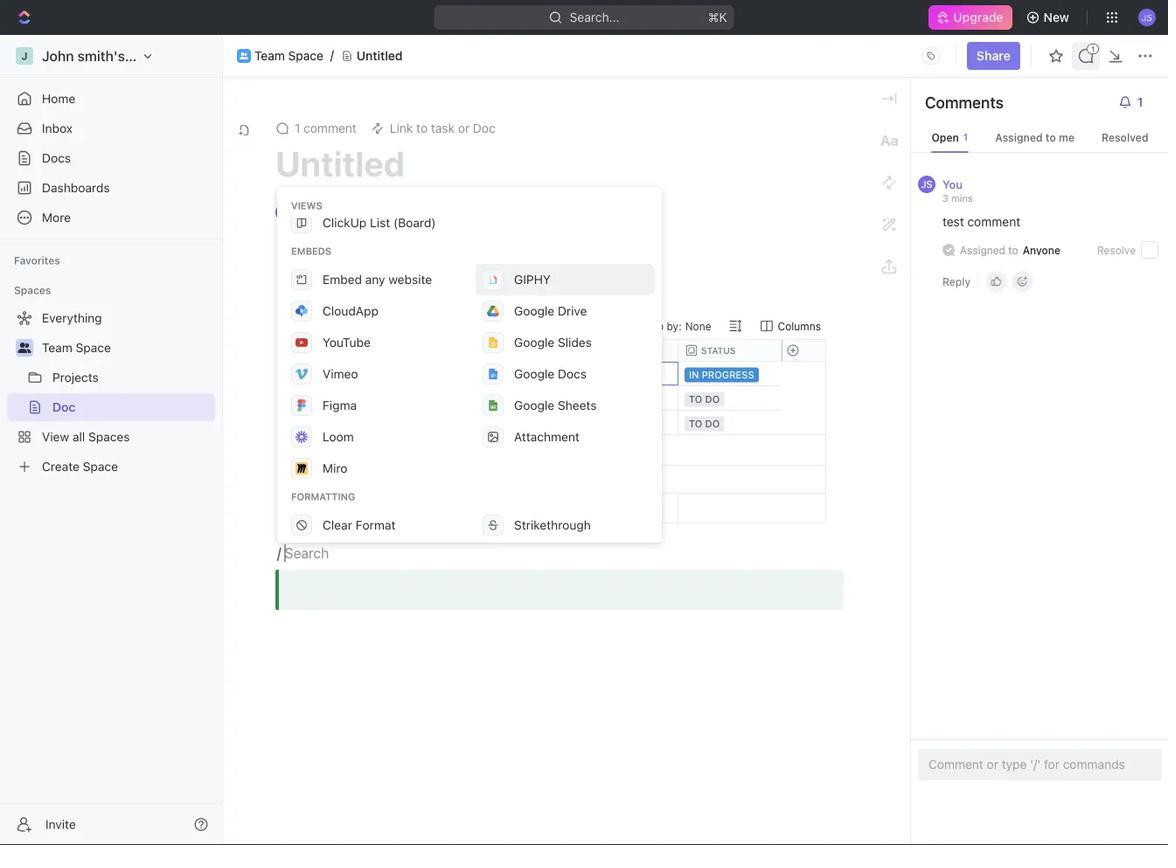Task type: locate. For each thing, give the bounding box(es) containing it.
new inside button
[[1044, 10, 1070, 24]]

1 2 3
[[308, 368, 315, 429]]

assigned for assigned to me
[[996, 131, 1043, 143]]

1 do from the top
[[706, 394, 720, 405]]

0 horizontal spatial comment
[[304, 121, 357, 136]]

2 horizontal spatial team
[[294, 275, 320, 287]]

1 down # at the left of the page
[[309, 368, 314, 380]]

1 horizontal spatial comment
[[968, 215, 1021, 229]]

cloudapp
[[323, 304, 379, 318]]

google docs
[[514, 367, 587, 381]]

0 vertical spatial to do
[[689, 394, 720, 405]]

resolved
[[1102, 131, 1149, 143]]

0 horizontal spatial team space
[[42, 341, 111, 355]]

clickup for clickup list (board)
[[323, 216, 367, 230]]

embed any website
[[323, 272, 432, 287]]

in progress
[[689, 370, 755, 381]]

/
[[358, 275, 361, 287], [409, 275, 413, 287], [277, 545, 281, 562]]

0 vertical spatial team space link
[[255, 49, 324, 63]]

dashboards
[[42, 181, 110, 195]]

0 horizontal spatial 3
[[308, 417, 315, 429]]

1 horizontal spatial 2
[[362, 392, 369, 405]]

1 vertical spatial do
[[706, 419, 720, 430]]

press space to select this row. row
[[294, 362, 329, 387], [329, 362, 1169, 387], [294, 387, 329, 411], [329, 387, 1169, 411], [294, 411, 329, 436], [329, 411, 1169, 436], [329, 494, 1169, 524]]

row group
[[294, 362, 329, 466], [329, 362, 1169, 493], [782, 362, 826, 466], [782, 494, 826, 523]]

clickup list (board)
[[323, 216, 436, 230]]

1 horizontal spatial 3
[[943, 192, 949, 204]]

0 vertical spatial cell
[[504, 387, 679, 410]]

press space to select this row. row containing task 1
[[329, 362, 1169, 387]]

new for new
[[1044, 10, 1070, 24]]

0 vertical spatial team
[[255, 49, 285, 63]]

pm
[[502, 205, 521, 220]]

task for task 1
[[335, 368, 359, 381]]

user group image
[[240, 52, 248, 59]]

in progress cell
[[679, 362, 854, 386]]

team space link
[[255, 49, 324, 63], [42, 334, 212, 362]]

1 for 1 2 3
[[309, 368, 314, 380]]

last
[[336, 205, 360, 220]]

you 3 mins
[[943, 178, 974, 204]]

3 inside you 3 mins
[[943, 192, 949, 204]]

0 horizontal spatial 1
[[295, 121, 300, 136]]

new for new task
[[317, 444, 337, 456]]

docs link
[[7, 144, 215, 172]]

do
[[706, 394, 720, 405], [706, 419, 720, 430]]

1 for 1 comment
[[295, 121, 300, 136]]

0 vertical spatial team space
[[255, 49, 324, 63]]

1 to do from the top
[[689, 394, 720, 405]]

project
[[416, 275, 453, 287]]

1 vertical spatial comment
[[968, 215, 1021, 229]]

google down google slides
[[514, 367, 555, 381]]

4 google from the top
[[514, 398, 555, 413]]

inbox link
[[7, 115, 215, 143]]

1 vertical spatial team space link
[[42, 334, 212, 362]]

press space to select this row. row containing 2
[[294, 387, 329, 411]]

0 vertical spatial comment
[[304, 121, 357, 136]]

2 cell from the top
[[504, 411, 679, 435]]

google for google docs
[[514, 367, 555, 381]]

team space right user group image
[[255, 49, 324, 63]]

1 inside "1 2 3"
[[309, 368, 314, 380]]

space right user group icon
[[76, 341, 111, 355]]

list
[[370, 184, 390, 199], [562, 184, 582, 199], [370, 216, 390, 230]]

comment for test comment
[[968, 215, 1021, 229]]

1 horizontal spatial team space link
[[255, 49, 324, 63]]

2 horizontal spatial 2
[[455, 275, 462, 287]]

task up miro on the left of the page
[[340, 444, 361, 456]]

2 vertical spatial space
[[76, 341, 111, 355]]

clickup
[[323, 184, 367, 199], [514, 184, 558, 199], [323, 216, 367, 230]]

(board)
[[394, 216, 436, 230]]

assigned
[[996, 131, 1043, 143], [961, 244, 1006, 256]]

john smith cell
[[504, 362, 679, 386]]

1 up views
[[295, 121, 300, 136]]

google down "john smith"
[[514, 398, 555, 413]]

1 vertical spatial 3
[[308, 417, 315, 429]]

1 vertical spatial docs
[[558, 367, 587, 381]]

2 left figma
[[308, 393, 314, 404]]

3 inside row group
[[308, 417, 315, 429]]

team up table
[[294, 275, 320, 287]]

docs down inbox on the top of page
[[42, 151, 71, 165]]

assigned left me at the right top of the page
[[996, 131, 1043, 143]]

comments
[[926, 93, 1004, 112]]

list for (table)
[[370, 184, 390, 199]]

google up "john smith"
[[514, 335, 555, 350]]

2 do from the top
[[706, 419, 720, 430]]

space right user group image
[[288, 49, 324, 63]]

row inside grid
[[329, 340, 1169, 361]]

1 horizontal spatial docs
[[558, 367, 587, 381]]

clickup list (list)
[[514, 184, 615, 199]]

grid
[[294, 340, 1169, 524]]

0 vertical spatial task
[[335, 368, 359, 381]]

to do for second to do cell from the top
[[689, 419, 720, 430]]

clickup up embeds
[[323, 216, 367, 230]]

0 horizontal spatial team
[[42, 341, 72, 355]]

clear
[[323, 518, 352, 533]]

task down task 1
[[335, 392, 359, 405]]

1
[[295, 121, 300, 136], [362, 368, 368, 381], [309, 368, 314, 380]]

press space to select this row. row containing to do
[[329, 411, 1169, 436]]

1 vertical spatial space
[[323, 275, 354, 287]]

comment up clickup list (table)
[[304, 121, 357, 136]]

assigned down test comment
[[961, 244, 1006, 256]]

smith
[[536, 368, 565, 381]]

2 vertical spatial task
[[340, 444, 361, 456]]

untitled
[[357, 49, 403, 63], [276, 143, 405, 184]]

1 cell from the top
[[504, 387, 679, 410]]

team space
[[255, 49, 324, 63], [42, 341, 111, 355]]

row
[[329, 340, 1169, 361]]

team space for user group icon
[[42, 341, 111, 355]]

list for (board)
[[370, 216, 390, 230]]

space up cloudapp
[[323, 275, 354, 287]]

2 vertical spatial team
[[42, 341, 72, 355]]

team inside sidebar navigation
[[42, 341, 72, 355]]

1 horizontal spatial team
[[255, 49, 285, 63]]

1 vertical spatial team space
[[42, 341, 111, 355]]

to do cell
[[679, 387, 854, 410], [679, 411, 854, 435]]

1 vertical spatial cell
[[504, 411, 679, 435]]

0 horizontal spatial docs
[[42, 151, 71, 165]]

(list)
[[585, 184, 615, 199]]

in
[[689, 370, 699, 381]]

2
[[455, 275, 462, 287], [362, 392, 369, 405], [308, 393, 314, 404]]

list down clickup list (table)
[[370, 216, 390, 230]]

1 vertical spatial new
[[317, 444, 337, 456]]

clickup up pm
[[514, 184, 558, 199]]

2 to do from the top
[[689, 419, 720, 430]]

0 horizontal spatial 2
[[308, 393, 314, 404]]

0 vertical spatial assigned
[[996, 131, 1043, 143]]

1 vertical spatial to do
[[689, 419, 720, 430]]

0 horizontal spatial new
[[317, 444, 337, 456]]

2 inside "1 2 3"
[[308, 393, 314, 404]]

new
[[1044, 10, 1070, 24], [317, 444, 337, 456]]

google
[[514, 304, 555, 318], [514, 335, 555, 350], [514, 367, 555, 381], [514, 398, 555, 413]]

team
[[255, 49, 285, 63], [294, 275, 320, 287], [42, 341, 72, 355]]

3 google from the top
[[514, 367, 555, 381]]

task
[[335, 368, 359, 381], [335, 392, 359, 405], [340, 444, 361, 456]]

1 vertical spatial to do cell
[[679, 411, 854, 435]]

0 vertical spatial space
[[288, 49, 324, 63]]

⌘k
[[708, 10, 727, 24]]

to do
[[689, 394, 720, 405], [689, 419, 720, 430]]

2 google from the top
[[514, 335, 555, 350]]

docs
[[42, 151, 71, 165], [558, 367, 587, 381]]

press space to select this row. row containing 3
[[294, 411, 329, 436]]

1 right vimeo
[[362, 368, 368, 381]]

1 vertical spatial team
[[294, 275, 320, 287]]

views
[[291, 200, 323, 212]]

1 horizontal spatial new
[[1044, 10, 1070, 24]]

team space link for user group image
[[255, 49, 324, 63]]

cell
[[504, 387, 679, 410], [504, 411, 679, 435]]

3
[[943, 192, 949, 204], [308, 417, 315, 429]]

cell for 1st to do cell from the top of the page
[[504, 387, 679, 410]]

0 vertical spatial docs
[[42, 151, 71, 165]]

1 google from the top
[[514, 304, 555, 318]]

task up task 2
[[335, 368, 359, 381]]

list up 'updated:'
[[370, 184, 390, 199]]

space inside team space / projects / project 2 table
[[323, 275, 354, 287]]

1 horizontal spatial team space
[[255, 49, 324, 63]]

giphy
[[514, 272, 551, 287]]

comment up assigned to
[[968, 215, 1021, 229]]

1 comment
[[295, 121, 357, 136]]

new up miro on the left of the page
[[317, 444, 337, 456]]

inbox
[[42, 121, 73, 136]]

website
[[389, 272, 432, 287]]

0 vertical spatial new
[[1044, 10, 1070, 24]]

0 horizontal spatial /
[[277, 545, 281, 562]]

team right user group icon
[[42, 341, 72, 355]]

row group containing task 1
[[329, 362, 1169, 493]]

docs down "slides"
[[558, 367, 587, 381]]

google down "giphy"
[[514, 304, 555, 318]]

0 vertical spatial 3
[[943, 192, 949, 204]]

strikethrough
[[514, 518, 591, 533]]

0 vertical spatial do
[[706, 394, 720, 405]]

embeds
[[291, 246, 332, 257]]

team right user group image
[[255, 49, 285, 63]]

space inside sidebar navigation
[[76, 341, 111, 355]]

team space right user group icon
[[42, 341, 111, 355]]

1 vertical spatial task
[[335, 392, 359, 405]]

1 horizontal spatial 1
[[309, 368, 314, 380]]

2 for task 2
[[362, 392, 369, 405]]

0 horizontal spatial team space link
[[42, 334, 212, 362]]

at
[[457, 205, 469, 220]]

press space to select this row. row containing task 2
[[329, 387, 1169, 411]]

to
[[1046, 131, 1057, 143], [1009, 244, 1019, 256], [689, 394, 703, 405], [689, 419, 703, 430]]

2 right figma
[[362, 392, 369, 405]]

resolve
[[1098, 244, 1136, 256]]

assigned to
[[961, 244, 1019, 256]]

new right upgrade
[[1044, 10, 1070, 24]]

attachment
[[514, 430, 580, 444]]

do for 1st to do cell from the top of the page's cell
[[706, 394, 720, 405]]

1 vertical spatial assigned
[[961, 244, 1006, 256]]

2 right project
[[455, 275, 462, 287]]

team space inside sidebar navigation
[[42, 341, 111, 355]]

clickup up "last"
[[323, 184, 367, 199]]

new task
[[317, 444, 361, 456]]

google for google sheets
[[514, 398, 555, 413]]

new button
[[1020, 3, 1080, 31]]

0 vertical spatial to do cell
[[679, 387, 854, 410]]

list left (list)
[[562, 184, 582, 199]]

progress
[[702, 370, 755, 381]]

4:34
[[472, 205, 499, 220]]



Task type: vqa. For each thing, say whether or not it's contained in the screenshot.
4th Google from the bottom of the page
yes



Task type: describe. For each thing, give the bounding box(es) containing it.
team for team space link related to user group icon
[[42, 341, 72, 355]]

search...
[[570, 10, 620, 24]]

last updated: today at 4:34 pm
[[336, 205, 521, 220]]

dashboards link
[[7, 174, 215, 202]]

format
[[356, 518, 396, 533]]

Search tasks... text field
[[311, 314, 457, 339]]

home link
[[7, 85, 215, 113]]

john
[[510, 368, 533, 381]]

2 for 1 2 3
[[308, 393, 314, 404]]

assigned for assigned to
[[961, 244, 1006, 256]]

reply
[[943, 276, 971, 288]]

table
[[293, 293, 328, 310]]

to do for 1st to do cell from the top of the page
[[689, 394, 720, 405]]

search
[[311, 320, 346, 332]]

(table)
[[394, 184, 433, 199]]

today
[[419, 205, 454, 220]]

2 inside team space / projects / project 2 table
[[455, 275, 462, 287]]

any
[[365, 272, 385, 287]]

embed
[[323, 272, 362, 287]]

upgrade
[[954, 10, 1004, 24]]

clickup for clickup list (table)
[[323, 184, 367, 199]]

task 2
[[335, 392, 369, 405]]

clickup for clickup list (list)
[[514, 184, 558, 199]]

vimeo
[[323, 367, 358, 381]]

do for cell corresponding to second to do cell from the top
[[706, 419, 720, 430]]

upgrade link
[[929, 5, 1013, 30]]

favorites
[[14, 255, 60, 267]]

space for user group image
[[288, 49, 324, 63]]

search tasks...
[[311, 320, 384, 332]]

team inside team space / projects / project 2 table
[[294, 275, 320, 287]]

team space link for user group icon
[[42, 334, 212, 362]]

open
[[932, 131, 960, 143]]

team for team space link associated with user group image
[[255, 49, 285, 63]]

favorites button
[[7, 250, 67, 271]]

google for google drive
[[514, 304, 555, 318]]

slides
[[558, 335, 592, 350]]

row group containing 1 2 3
[[294, 362, 329, 466]]

2 horizontal spatial /
[[409, 275, 413, 287]]

docs inside 'link'
[[42, 151, 71, 165]]

test comment
[[943, 215, 1021, 229]]

1 horizontal spatial /
[[358, 275, 361, 287]]

press space to select this row. row containing 1
[[294, 362, 329, 387]]

sheets
[[558, 398, 597, 413]]

miro
[[323, 461, 348, 476]]

space for user group icon
[[76, 341, 111, 355]]

john smith
[[510, 368, 565, 381]]

formatting
[[291, 492, 355, 503]]

drive
[[558, 304, 587, 318]]

user group image
[[18, 343, 31, 353]]

me
[[1059, 131, 1075, 143]]

clear format
[[323, 518, 396, 533]]

test
[[943, 215, 965, 229]]

js
[[922, 179, 933, 190]]

2 to do cell from the top
[[679, 411, 854, 435]]

home
[[42, 91, 75, 106]]

updated:
[[363, 205, 415, 220]]

team space for user group image
[[255, 49, 324, 63]]

share
[[977, 49, 1011, 63]]

clickup list (table)
[[323, 184, 433, 199]]

mins
[[952, 192, 974, 204]]

task for task 2
[[335, 392, 359, 405]]

tasks...
[[349, 320, 384, 332]]

youtube
[[323, 335, 371, 350]]

0 vertical spatial untitled
[[357, 49, 403, 63]]

1 vertical spatial untitled
[[276, 143, 405, 184]]

cell for second to do cell from the top
[[504, 411, 679, 435]]

you
[[943, 178, 963, 191]]

spaces
[[14, 284, 51, 297]]

google drive
[[514, 304, 587, 318]]

invite
[[45, 818, 76, 832]]

team space / projects / project 2 table
[[293, 275, 462, 310]]

task 1
[[335, 368, 368, 381]]

1 to do cell from the top
[[679, 387, 854, 410]]

#
[[308, 345, 314, 357]]

figma
[[323, 398, 357, 413]]

projects
[[365, 275, 406, 287]]

2 horizontal spatial 1
[[362, 368, 368, 381]]

google slides
[[514, 335, 592, 350]]

list for (list)
[[562, 184, 582, 199]]

google sheets
[[514, 398, 597, 413]]

sidebar navigation
[[0, 35, 223, 846]]

assigned to me
[[996, 131, 1075, 143]]

loom
[[323, 430, 354, 444]]

comment for 1 comment
[[304, 121, 357, 136]]

google for google slides
[[514, 335, 555, 350]]

grid containing task 1
[[294, 340, 1169, 524]]



